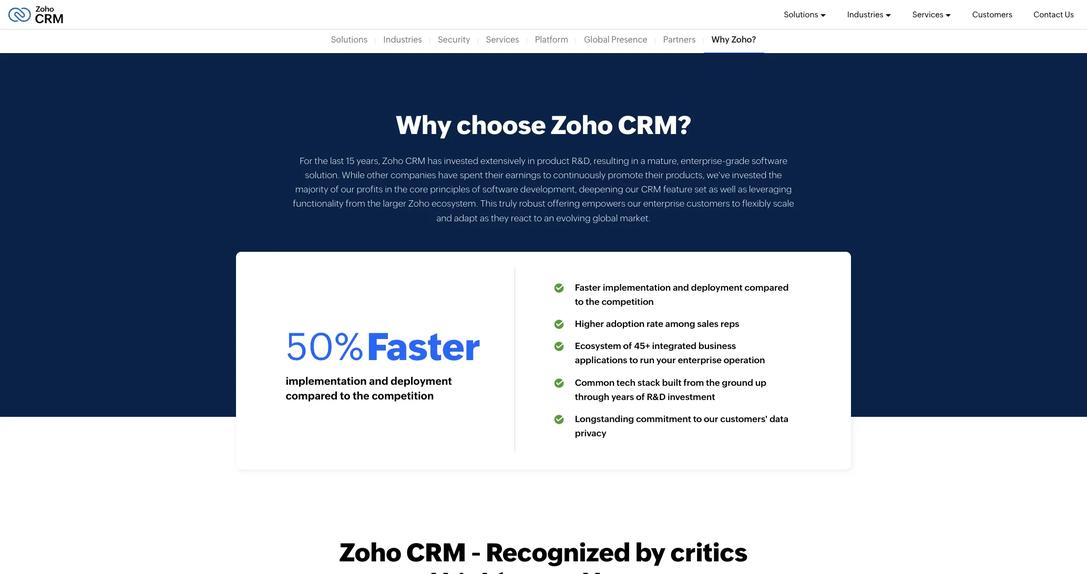 Task type: locate. For each thing, give the bounding box(es) containing it.
solutions
[[784, 10, 818, 19], [331, 35, 368, 45]]

0 vertical spatial from
[[346, 198, 365, 209]]

0 vertical spatial and
[[436, 213, 452, 223]]

to
[[543, 170, 551, 180], [732, 198, 740, 209], [534, 213, 542, 223], [575, 296, 584, 307], [629, 355, 638, 366], [340, 389, 350, 402], [693, 414, 702, 424]]

higher adoption rate among sales reps
[[575, 319, 739, 329]]

solutions for services
[[784, 10, 818, 19]]

implementation inside 'implementation and deployment compared to the competition'
[[286, 375, 367, 387]]

software up leveraging
[[752, 155, 787, 166]]

0 vertical spatial deployment
[[691, 282, 743, 293]]

their
[[485, 170, 504, 180], [645, 170, 664, 180]]

crm inside has invested extensively in product r&d, resulting in a mature, enterprise-grade software solution. while other companies have spent their earnings to continuously promote their products, we've invested the majority of our profits in the core principles of software development, deepening our crm feature set as well as leveraging functionality from the larger zoho ecosystem. this truly robust offering empowers our enterprise customers to flexibly scale and adapt as they react to an evolving global market.
[[641, 184, 661, 195]]

crm left "feature"
[[641, 184, 661, 195]]

as down this
[[480, 213, 489, 223]]

and up among
[[673, 282, 689, 293]]

0 vertical spatial enterprise
[[643, 198, 685, 209]]

and down "ecosystem."
[[436, 213, 452, 223]]

competition
[[602, 296, 654, 307], [372, 389, 434, 402]]

2 vertical spatial crm
[[407, 538, 466, 567]]

in
[[528, 155, 535, 166], [631, 155, 638, 166], [385, 184, 392, 195]]

in left a
[[631, 155, 638, 166]]

0 vertical spatial implementation
[[603, 282, 671, 293]]

1 vertical spatial faster
[[367, 325, 480, 368]]

2 horizontal spatial as
[[738, 184, 747, 195]]

us
[[1065, 10, 1074, 19]]

0 horizontal spatial implementation
[[286, 375, 367, 387]]

robust
[[519, 198, 545, 209]]

0 horizontal spatial solutions
[[331, 35, 368, 45]]

sales
[[697, 319, 719, 329]]

products,
[[666, 170, 705, 180]]

their down mature,
[[645, 170, 664, 180]]

1 horizontal spatial software
[[752, 155, 787, 166]]

crm up companies at the top of the page
[[405, 155, 425, 166]]

product
[[537, 155, 570, 166]]

0 vertical spatial software
[[752, 155, 787, 166]]

1 horizontal spatial competition
[[602, 296, 654, 307]]

0 vertical spatial invested
[[444, 155, 478, 166]]

invested down grade
[[732, 170, 767, 180]]

years,
[[357, 155, 380, 166]]

1 horizontal spatial from
[[683, 377, 704, 388]]

our down promote
[[625, 184, 639, 195]]

0 horizontal spatial deployment
[[391, 375, 452, 387]]

enterprise down business
[[678, 355, 722, 366]]

flexibly
[[742, 198, 771, 209]]

1 horizontal spatial their
[[645, 170, 664, 180]]

1 horizontal spatial services
[[912, 10, 943, 19]]

has
[[427, 155, 442, 166]]

as right "well"
[[738, 184, 747, 195]]

0 vertical spatial competition
[[602, 296, 654, 307]]

1 vertical spatial compared
[[286, 389, 338, 402]]

recognized
[[486, 538, 630, 567]]

market.
[[620, 213, 651, 223]]

invested up spent
[[444, 155, 478, 166]]

0 vertical spatial compared
[[745, 282, 789, 293]]

crm left -
[[407, 538, 466, 567]]

from
[[346, 198, 365, 209], [683, 377, 704, 388]]

in up larger
[[385, 184, 392, 195]]

1 vertical spatial and
[[673, 282, 689, 293]]

0 vertical spatial why
[[711, 35, 730, 45]]

50% faster
[[286, 325, 480, 368]]

zoho?
[[731, 35, 756, 45]]

1 horizontal spatial compared
[[745, 282, 789, 293]]

longstanding commitment to our customers' data privacy
[[575, 414, 788, 439]]

feature
[[663, 184, 692, 195]]

1 vertical spatial competition
[[372, 389, 434, 402]]

development,
[[520, 184, 577, 195]]

to inside the faster implementation and deployment compared to the competition
[[575, 296, 584, 307]]

1 horizontal spatial faster
[[575, 282, 601, 293]]

well
[[720, 184, 736, 195]]

compared inside the faster implementation and deployment compared to the competition
[[745, 282, 789, 293]]

their down extensively
[[485, 170, 504, 180]]

why
[[711, 35, 730, 45], [396, 110, 452, 140]]

common tech stack built from the ground up through years of r&d investment
[[575, 377, 766, 402]]

deepening
[[579, 184, 623, 195]]

implementation
[[603, 282, 671, 293], [286, 375, 367, 387]]

partners
[[663, 35, 696, 45]]

deployment down 50% faster
[[391, 375, 452, 387]]

1 horizontal spatial industries
[[847, 10, 883, 19]]

1 horizontal spatial as
[[709, 184, 718, 195]]

and down 50% faster
[[369, 375, 388, 387]]

of left 45+
[[623, 341, 632, 351]]

why for why zoho?
[[711, 35, 730, 45]]

faster
[[575, 282, 601, 293], [367, 325, 480, 368]]

0 vertical spatial crm
[[405, 155, 425, 166]]

enterprise down "feature"
[[643, 198, 685, 209]]

1 vertical spatial implementation
[[286, 375, 367, 387]]

and
[[436, 213, 452, 223], [673, 282, 689, 293], [369, 375, 388, 387]]

r&d
[[647, 392, 666, 402]]

years
[[611, 392, 634, 402]]

1 vertical spatial software
[[482, 184, 518, 195]]

implementation down '50%'
[[286, 375, 367, 387]]

implementation inside the faster implementation and deployment compared to the competition
[[603, 282, 671, 293]]

software
[[752, 155, 787, 166], [482, 184, 518, 195]]

services
[[912, 10, 943, 19], [486, 35, 519, 45]]

longstanding
[[575, 414, 634, 424]]

our down 'investment'
[[704, 414, 718, 424]]

our down while
[[341, 184, 355, 195]]

0 horizontal spatial why
[[396, 110, 452, 140]]

0 horizontal spatial competition
[[372, 389, 434, 402]]

and inside the faster implementation and deployment compared to the competition
[[673, 282, 689, 293]]

1 horizontal spatial and
[[436, 213, 452, 223]]

continuously
[[553, 170, 606, 180]]

from inside has invested extensively in product r&d, resulting in a mature, enterprise-grade software solution. while other companies have spent their earnings to continuously promote their products, we've invested the majority of our profits in the core principles of software development, deepening our crm feature set as well as leveraging functionality from the larger zoho ecosystem. this truly robust offering empowers our enterprise customers to flexibly scale and adapt as they react to an evolving global market.
[[346, 198, 365, 209]]

and inside 'implementation and deployment compared to the competition'
[[369, 375, 388, 387]]

crm
[[405, 155, 425, 166], [641, 184, 661, 195], [407, 538, 466, 567]]

adapt
[[454, 213, 478, 223]]

1 vertical spatial enterprise
[[678, 355, 722, 366]]

0 horizontal spatial services
[[486, 35, 519, 45]]

1 horizontal spatial why
[[711, 35, 730, 45]]

competition inside the faster implementation and deployment compared to the competition
[[602, 296, 654, 307]]

1 vertical spatial deployment
[[391, 375, 452, 387]]

ecosystem.
[[432, 198, 478, 209]]

our up market.
[[628, 198, 641, 209]]

contact us link
[[1034, 0, 1074, 29]]

to inside ecosystem of 45+ integrated business applications to run your enterprise operation
[[629, 355, 638, 366]]

last
[[330, 155, 344, 166]]

zoho
[[551, 110, 613, 140], [382, 155, 403, 166], [408, 198, 430, 209], [340, 538, 402, 567]]

1 horizontal spatial deployment
[[691, 282, 743, 293]]

enterprise-
[[681, 155, 726, 166]]

0 vertical spatial industries
[[847, 10, 883, 19]]

of
[[330, 184, 339, 195], [472, 184, 480, 195], [623, 341, 632, 351], [636, 392, 645, 402]]

industries
[[847, 10, 883, 19], [383, 35, 422, 45]]

as right set
[[709, 184, 718, 195]]

1 vertical spatial services
[[486, 35, 519, 45]]

1 vertical spatial industries
[[383, 35, 422, 45]]

0 horizontal spatial from
[[346, 198, 365, 209]]

1 vertical spatial why
[[396, 110, 452, 140]]

1 vertical spatial solutions
[[331, 35, 368, 45]]

0 horizontal spatial software
[[482, 184, 518, 195]]

why left zoho?
[[711, 35, 730, 45]]

and inside has invested extensively in product r&d, resulting in a mature, enterprise-grade software solution. while other companies have spent their earnings to continuously promote their products, we've invested the majority of our profits in the core principles of software development, deepening our crm feature set as well as leveraging functionality from the larger zoho ecosystem. this truly robust offering empowers our enterprise customers to flexibly scale and adapt as they react to an evolving global market.
[[436, 213, 452, 223]]

business
[[698, 341, 736, 351]]

promote
[[608, 170, 643, 180]]

why up has
[[396, 110, 452, 140]]

0 horizontal spatial compared
[[286, 389, 338, 402]]

2 horizontal spatial in
[[631, 155, 638, 166]]

0 vertical spatial faster
[[575, 282, 601, 293]]

faster inside the faster implementation and deployment compared to the competition
[[575, 282, 601, 293]]

in up earnings
[[528, 155, 535, 166]]

of inside ecosystem of 45+ integrated business applications to run your enterprise operation
[[623, 341, 632, 351]]

global presence
[[584, 35, 647, 45]]

1 vertical spatial invested
[[732, 170, 767, 180]]

1 vertical spatial crm
[[641, 184, 661, 195]]

1 horizontal spatial solutions
[[784, 10, 818, 19]]

2 horizontal spatial and
[[673, 282, 689, 293]]

0 vertical spatial solutions
[[784, 10, 818, 19]]

industries for security
[[383, 35, 422, 45]]

your
[[656, 355, 676, 366]]

earnings
[[506, 170, 541, 180]]

the inside 'implementation and deployment compared to the competition'
[[353, 389, 369, 402]]

from up 'investment'
[[683, 377, 704, 388]]

1 vertical spatial from
[[683, 377, 704, 388]]

of left r&d
[[636, 392, 645, 402]]

0 horizontal spatial industries
[[383, 35, 422, 45]]

from down profits
[[346, 198, 365, 209]]

as
[[709, 184, 718, 195], [738, 184, 747, 195], [480, 213, 489, 223]]

implementation up adoption
[[603, 282, 671, 293]]

higher
[[575, 319, 604, 329]]

security
[[438, 35, 470, 45]]

customers
[[687, 198, 730, 209]]

resulting
[[594, 155, 629, 166]]

deployment up "sales"
[[691, 282, 743, 293]]

majority
[[295, 184, 328, 195]]

0 horizontal spatial and
[[369, 375, 388, 387]]

0 horizontal spatial their
[[485, 170, 504, 180]]

1 horizontal spatial implementation
[[603, 282, 671, 293]]

deployment inside 'implementation and deployment compared to the competition'
[[391, 375, 452, 387]]

enterprise
[[643, 198, 685, 209], [678, 355, 722, 366]]

common
[[575, 377, 615, 388]]

the
[[314, 155, 328, 166], [769, 170, 782, 180], [394, 184, 408, 195], [367, 198, 381, 209], [586, 296, 600, 307], [706, 377, 720, 388], [353, 389, 369, 402]]

software up 'truly'
[[482, 184, 518, 195]]

2 vertical spatial and
[[369, 375, 388, 387]]

principles
[[430, 184, 470, 195]]



Task type: vqa. For each thing, say whether or not it's contained in the screenshot.
zoho crm vertical solutions image
no



Task type: describe. For each thing, give the bounding box(es) containing it.
why choose zoho crm?
[[396, 110, 691, 140]]

customers
[[972, 10, 1012, 19]]

customers'
[[720, 414, 768, 424]]

among
[[665, 319, 695, 329]]

contact
[[1034, 10, 1063, 19]]

crm?
[[618, 110, 691, 140]]

of down solution.
[[330, 184, 339, 195]]

offering
[[547, 198, 580, 209]]

-
[[471, 538, 481, 567]]

they
[[491, 213, 509, 223]]

truly
[[499, 198, 517, 209]]

ecosystem
[[575, 341, 621, 351]]

50%
[[286, 325, 364, 368]]

1 their from the left
[[485, 170, 504, 180]]

global
[[593, 213, 618, 223]]

ground
[[722, 377, 753, 388]]

extensively
[[480, 155, 526, 166]]

for
[[300, 155, 312, 166]]

faster implementation and deployment compared to the competition
[[575, 282, 789, 307]]

enterprise inside has invested extensively in product r&d, resulting in a mature, enterprise-grade software solution. while other companies have spent their earnings to continuously promote their products, we've invested the majority of our profits in the core principles of software development, deepening our crm feature set as well as leveraging functionality from the larger zoho ecosystem. this truly robust offering empowers our enterprise customers to flexibly scale and adapt as they react to an evolving global market.
[[643, 198, 685, 209]]

competition inside 'implementation and deployment compared to the competition'
[[372, 389, 434, 402]]

r&d,
[[572, 155, 592, 166]]

contact us
[[1034, 10, 1074, 19]]

built
[[662, 377, 681, 388]]

tech
[[617, 377, 636, 388]]

evolving
[[556, 213, 591, 223]]

adoption
[[606, 319, 645, 329]]

rate
[[647, 319, 663, 329]]

core
[[410, 184, 428, 195]]

the inside the faster implementation and deployment compared to the competition
[[586, 296, 600, 307]]

from inside common tech stack built from the ground up through years of r&d investment
[[683, 377, 704, 388]]

ecosystem of 45+ integrated business applications to run your enterprise operation
[[575, 341, 765, 366]]

leveraging
[[749, 184, 792, 195]]

functionality
[[293, 198, 344, 209]]

1 horizontal spatial invested
[[732, 170, 767, 180]]

15
[[346, 155, 355, 166]]

by
[[635, 538, 666, 567]]

customers link
[[972, 0, 1012, 29]]

implementation and deployment compared to the competition
[[286, 375, 452, 402]]

companies
[[391, 170, 436, 180]]

profits
[[357, 184, 383, 195]]

0 vertical spatial services
[[912, 10, 943, 19]]

applications
[[575, 355, 627, 366]]

global
[[584, 35, 610, 45]]

the inside common tech stack built from the ground up through years of r&d investment
[[706, 377, 720, 388]]

operation
[[724, 355, 765, 366]]

zoho inside has invested extensively in product r&d, resulting in a mature, enterprise-grade software solution. while other companies have spent their earnings to continuously promote their products, we've invested the majority of our profits in the core principles of software development, deepening our crm feature set as well as leveraging functionality from the larger zoho ecosystem. this truly robust offering empowers our enterprise customers to flexibly scale and adapt as they react to an evolving global market.
[[408, 198, 430, 209]]

solutions for security
[[331, 35, 368, 45]]

platform
[[535, 35, 568, 45]]

stack
[[637, 377, 660, 388]]

other
[[367, 170, 389, 180]]

larger
[[383, 198, 406, 209]]

industries for services
[[847, 10, 883, 19]]

our inside longstanding commitment to our customers' data privacy
[[704, 414, 718, 424]]

grade
[[726, 155, 750, 166]]

presence
[[611, 35, 647, 45]]

0 horizontal spatial as
[[480, 213, 489, 223]]

we've
[[707, 170, 730, 180]]

choose
[[457, 110, 546, 140]]

an
[[544, 213, 554, 223]]

data
[[769, 414, 788, 424]]

for the last 15 years, zoho crm
[[300, 155, 425, 166]]

why zoho?
[[711, 35, 756, 45]]

of inside common tech stack built from the ground up through years of r&d investment
[[636, 392, 645, 402]]

empowers
[[582, 198, 625, 209]]

0 horizontal spatial faster
[[367, 325, 480, 368]]

reps
[[721, 319, 739, 329]]

a
[[640, 155, 645, 166]]

enterprise inside ecosystem of 45+ integrated business applications to run your enterprise operation
[[678, 355, 722, 366]]

solution.
[[305, 170, 340, 180]]

0 horizontal spatial in
[[385, 184, 392, 195]]

up
[[755, 377, 766, 388]]

commitment
[[636, 414, 691, 424]]

1 horizontal spatial in
[[528, 155, 535, 166]]

why for why choose zoho crm?
[[396, 110, 452, 140]]

run
[[640, 355, 655, 366]]

of down spent
[[472, 184, 480, 195]]

while
[[342, 170, 365, 180]]

spent
[[460, 170, 483, 180]]

to inside longstanding commitment to our customers' data privacy
[[693, 414, 702, 424]]

2 their from the left
[[645, 170, 664, 180]]

have
[[438, 170, 458, 180]]

45+
[[634, 341, 650, 351]]

zoho crm - recognized by critics
[[340, 538, 748, 567]]

deployment inside the faster implementation and deployment compared to the competition
[[691, 282, 743, 293]]

critics
[[670, 538, 748, 567]]

scale
[[773, 198, 794, 209]]

integrated
[[652, 341, 697, 351]]

react
[[511, 213, 532, 223]]

to inside 'implementation and deployment compared to the competition'
[[340, 389, 350, 402]]

set
[[695, 184, 707, 195]]

zoho crm logo image
[[8, 3, 64, 26]]

compared inside 'implementation and deployment compared to the competition'
[[286, 389, 338, 402]]

mature,
[[647, 155, 679, 166]]

0 horizontal spatial invested
[[444, 155, 478, 166]]



